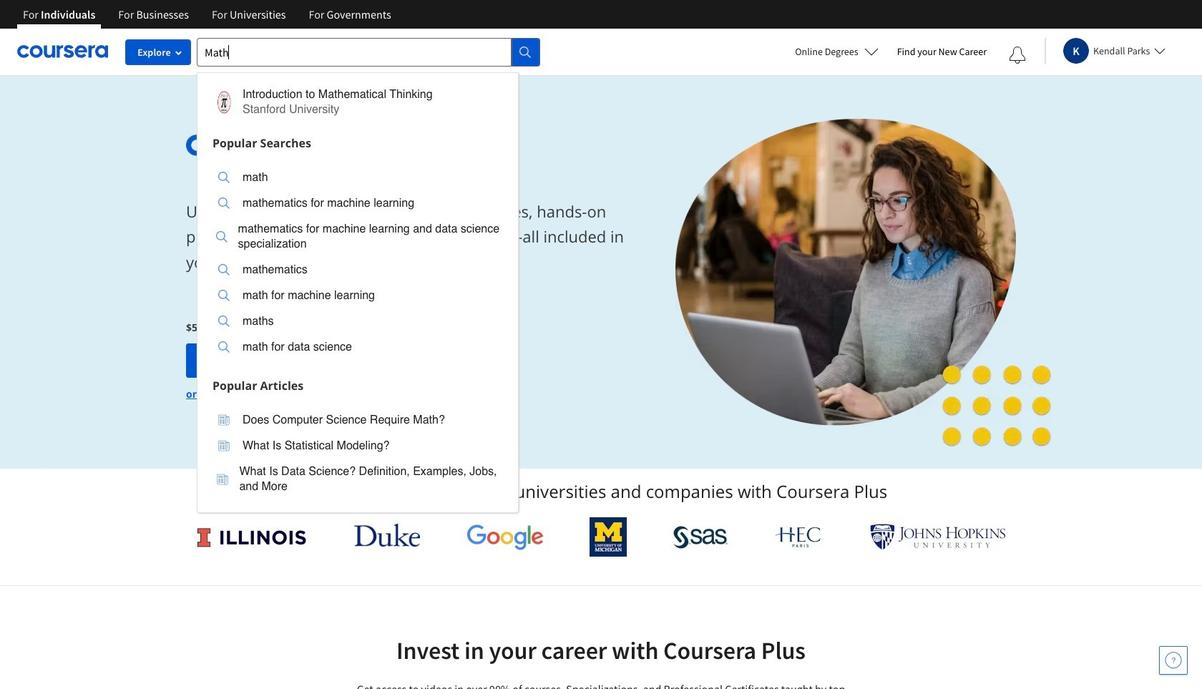 Task type: vqa. For each thing, say whether or not it's contained in the screenshot.
"26"
no



Task type: locate. For each thing, give the bounding box(es) containing it.
0 vertical spatial list box
[[198, 156, 518, 372]]

google image
[[466, 524, 544, 550]]

suggestion image image
[[213, 91, 235, 113], [218, 172, 230, 183], [218, 198, 230, 209], [216, 231, 227, 242], [218, 264, 230, 276], [218, 290, 230, 301], [218, 316, 230, 327], [218, 341, 230, 353], [218, 414, 230, 426], [218, 440, 230, 452], [217, 473, 228, 485]]

2 list box from the top
[[198, 398, 518, 512]]

coursera plus image
[[186, 134, 404, 156]]

list box
[[198, 156, 518, 372], [198, 398, 518, 512]]

university of michigan image
[[590, 517, 627, 557]]

duke university image
[[354, 524, 420, 547]]

coursera image
[[17, 40, 108, 63]]

university of illinois at urbana-champaign image
[[196, 526, 308, 549]]

banner navigation
[[11, 0, 403, 29]]

autocomplete results list box
[[197, 72, 519, 513]]

None search field
[[197, 38, 540, 513]]

1 vertical spatial list box
[[198, 398, 518, 512]]



Task type: describe. For each thing, give the bounding box(es) containing it.
help center image
[[1165, 652, 1182, 669]]

hec paris image
[[774, 522, 824, 552]]

sas image
[[673, 526, 728, 549]]

johns hopkins university image
[[870, 524, 1006, 550]]

What do you want to learn? text field
[[197, 38, 512, 66]]

1 list box from the top
[[198, 156, 518, 372]]



